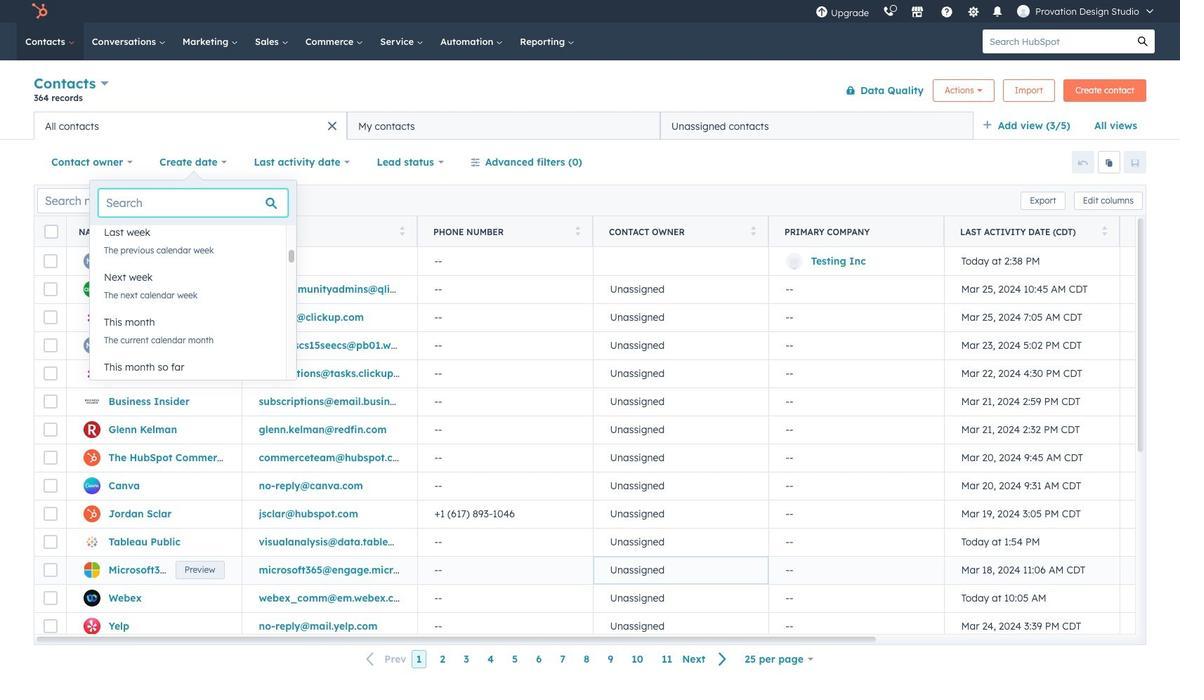 Task type: locate. For each thing, give the bounding box(es) containing it.
menu
[[809, 0, 1164, 22]]

press to sort. image for second press to sort. element from right
[[751, 226, 756, 236]]

column header
[[769, 216, 945, 247]]

press to sort. image
[[224, 226, 229, 236], [575, 226, 580, 236]]

press to sort. image
[[399, 226, 405, 236], [751, 226, 756, 236], [1102, 226, 1107, 236]]

3 press to sort. image from the left
[[1102, 226, 1107, 236]]

2 press to sort. image from the left
[[751, 226, 756, 236]]

2 horizontal spatial press to sort. image
[[1102, 226, 1107, 236]]

press to sort. image for fourth press to sort. element from right
[[399, 226, 405, 236]]

1 press to sort. image from the left
[[224, 226, 229, 236]]

5 press to sort. element from the left
[[1102, 226, 1107, 238]]

0 horizontal spatial press to sort. image
[[224, 226, 229, 236]]

banner
[[34, 72, 1147, 112]]

1 press to sort. image from the left
[[399, 226, 405, 236]]

2 press to sort. element from the left
[[399, 226, 405, 238]]

0 horizontal spatial press to sort. image
[[399, 226, 405, 236]]

press to sort. element
[[224, 226, 229, 238], [399, 226, 405, 238], [575, 226, 580, 238], [751, 226, 756, 238], [1102, 226, 1107, 238]]

press to sort. image for 1st press to sort. element from right
[[1102, 226, 1107, 236]]

2 press to sort. image from the left
[[575, 226, 580, 236]]

1 press to sort. element from the left
[[224, 226, 229, 238]]

1 horizontal spatial press to sort. image
[[751, 226, 756, 236]]

1 horizontal spatial press to sort. image
[[575, 226, 580, 236]]

list box
[[90, 219, 297, 398]]



Task type: vqa. For each thing, say whether or not it's contained in the screenshot.
progress bar
no



Task type: describe. For each thing, give the bounding box(es) containing it.
Search search field
[[98, 189, 288, 217]]

3 press to sort. element from the left
[[575, 226, 580, 238]]

Search name, phone, email addresses, or company search field
[[37, 188, 208, 213]]

Search HubSpot search field
[[983, 30, 1131, 53]]

pagination navigation
[[358, 650, 736, 669]]

james peterson image
[[1017, 5, 1030, 18]]

marketplaces image
[[911, 6, 924, 19]]

4 press to sort. element from the left
[[751, 226, 756, 238]]



